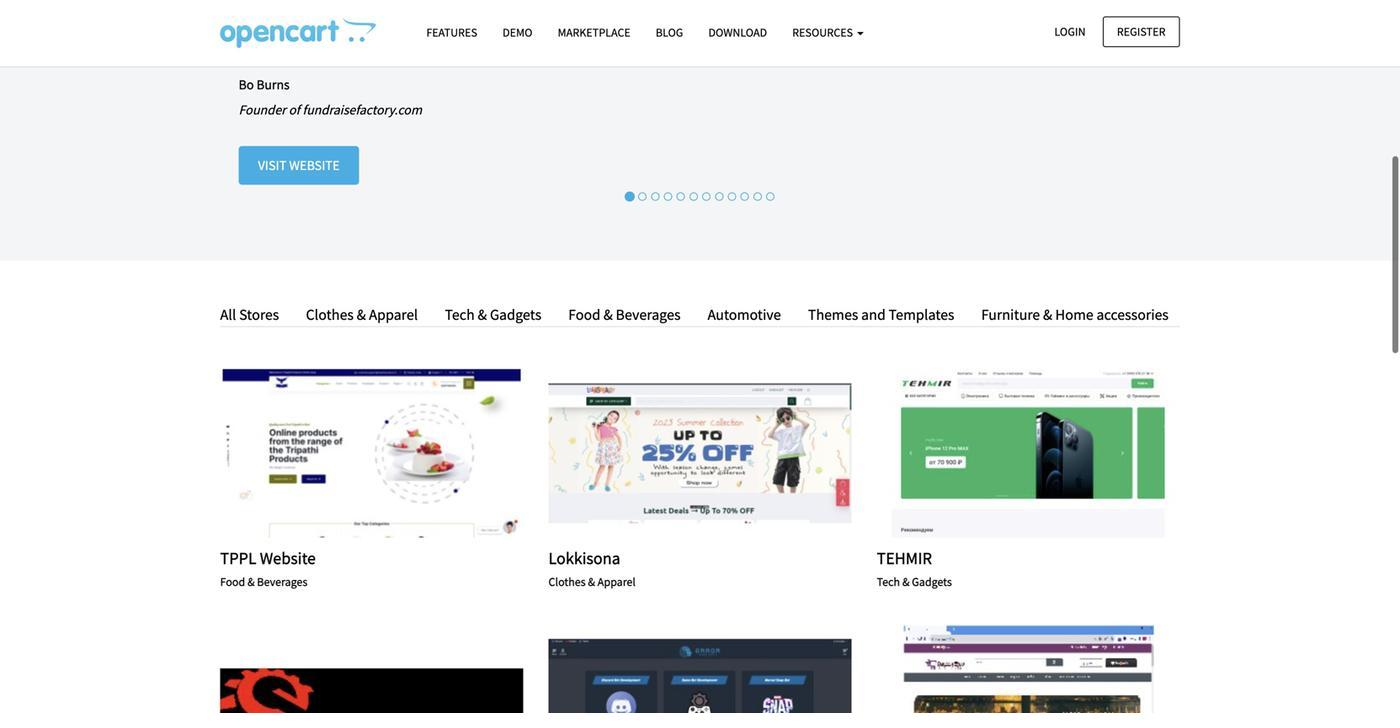 Task type: describe. For each thing, give the bounding box(es) containing it.
and
[[862, 305, 886, 324]]

register link
[[1103, 16, 1181, 47]]

& inside tehmir tech & gadgets
[[903, 574, 910, 590]]

food inside "tppl website food & beverages"
[[220, 574, 245, 590]]

mi cienaga shop image
[[877, 625, 1181, 714]]

blog
[[656, 25, 684, 40]]

view project for lokkisona
[[654, 446, 747, 461]]

gadgets inside tehmir tech & gadgets
[[912, 574, 953, 590]]

features
[[427, 25, 478, 40]]

resources link
[[780, 18, 877, 47]]

graor game bots image
[[549, 625, 852, 714]]

website for tppl
[[260, 548, 316, 569]]

beverages inside the food & beverages link
[[616, 305, 681, 324]]

view project link for tehmir
[[983, 444, 1075, 463]]

download link
[[696, 18, 780, 47]]

view project link for lokkisona
[[654, 444, 747, 463]]

login
[[1055, 24, 1086, 39]]

view for lokkisona
[[654, 446, 686, 461]]

project for lokkisona
[[690, 446, 747, 461]]

website for visit
[[289, 157, 340, 174]]

themes and templates link
[[796, 303, 968, 327]]

all stores link
[[220, 303, 292, 327]]

bo burns
[[239, 76, 290, 93]]

food & beverages
[[569, 305, 681, 324]]

lokkisona
[[549, 548, 621, 569]]

visit website link
[[239, 146, 359, 185]]

themes and templates
[[808, 305, 955, 324]]

lokkisona clothes & apparel
[[549, 548, 636, 590]]

view project for tehmir
[[983, 446, 1075, 461]]

tech & gadgets
[[445, 305, 542, 324]]

tehmir tech & gadgets
[[877, 548, 953, 590]]

1 horizontal spatial food
[[569, 305, 601, 324]]

login link
[[1041, 16, 1101, 47]]

project for tehmir
[[1018, 446, 1075, 461]]

all
[[220, 305, 236, 324]]

food & beverages link
[[556, 303, 694, 327]]

0 vertical spatial apparel
[[369, 305, 418, 324]]

tppl website image
[[220, 369, 524, 538]]

furniture
[[982, 305, 1041, 324]]

furniture & home accessories
[[982, 305, 1169, 324]]

tppl
[[220, 548, 257, 569]]

view for tppl website
[[326, 446, 357, 461]]

marketplace link
[[545, 18, 643, 47]]

marketplace
[[558, 25, 631, 40]]

visit website
[[258, 157, 340, 174]]

resources
[[793, 25, 856, 40]]

& inside lokkisona clothes & apparel
[[588, 574, 596, 590]]



Task type: locate. For each thing, give the bounding box(es) containing it.
1 horizontal spatial beverages
[[616, 305, 681, 324]]

clothes & apparel link
[[293, 303, 431, 327]]

0 horizontal spatial clothes
[[306, 305, 354, 324]]

0 horizontal spatial project
[[361, 446, 418, 461]]

1 horizontal spatial project
[[690, 446, 747, 461]]

project
[[361, 446, 418, 461], [690, 446, 747, 461], [1018, 446, 1075, 461]]

0 vertical spatial beverages
[[616, 305, 681, 324]]

view
[[326, 446, 357, 461], [654, 446, 686, 461], [983, 446, 1014, 461]]

0 vertical spatial clothes
[[306, 305, 354, 324]]

download
[[709, 25, 768, 40]]

2 horizontal spatial project
[[1018, 446, 1075, 461]]

fair parts image
[[220, 625, 524, 714]]

1 horizontal spatial view project
[[654, 446, 747, 461]]

clothes inside lokkisona clothes & apparel
[[549, 574, 586, 590]]

2 view from the left
[[654, 446, 686, 461]]

clothes right the stores
[[306, 305, 354, 324]]

1 horizontal spatial clothes
[[549, 574, 586, 590]]

furniture & home accessories link
[[969, 303, 1169, 327]]

register
[[1118, 24, 1166, 39]]

beverages inside "tppl website food & beverages"
[[257, 574, 308, 590]]

0 vertical spatial tech
[[445, 305, 475, 324]]

1 view project link from the left
[[326, 444, 418, 463]]

gadgets
[[490, 305, 542, 324], [912, 574, 953, 590]]

demo
[[503, 25, 533, 40]]

lokkisona image
[[549, 369, 852, 538]]

automotive link
[[695, 303, 794, 327]]

features link
[[414, 18, 490, 47]]

2 view project link from the left
[[654, 444, 747, 463]]

demo link
[[490, 18, 545, 47]]

project for tppl website
[[361, 446, 418, 461]]

tehmir image
[[877, 369, 1181, 538]]

beverages
[[616, 305, 681, 324], [257, 574, 308, 590]]

0 horizontal spatial beverages
[[257, 574, 308, 590]]

3 view project link from the left
[[983, 444, 1075, 463]]

stores
[[239, 305, 279, 324]]

1 horizontal spatial gadgets
[[912, 574, 953, 590]]

visit
[[258, 157, 287, 174]]

view for tehmir
[[983, 446, 1014, 461]]

bo
[[239, 76, 254, 93]]

1 vertical spatial food
[[220, 574, 245, 590]]

1 vertical spatial website
[[260, 548, 316, 569]]

2 horizontal spatial view
[[983, 446, 1014, 461]]

1 vertical spatial clothes
[[549, 574, 586, 590]]

view project
[[326, 446, 418, 461], [654, 446, 747, 461], [983, 446, 1075, 461]]

website right visit
[[289, 157, 340, 174]]

3 view from the left
[[983, 446, 1014, 461]]

blog link
[[643, 18, 696, 47]]

1 horizontal spatial apparel
[[598, 574, 636, 590]]

templates
[[889, 305, 955, 324]]

0 horizontal spatial gadgets
[[490, 305, 542, 324]]

all stores
[[220, 305, 279, 324]]

view project link for tppl website
[[326, 444, 418, 463]]

2 project from the left
[[690, 446, 747, 461]]

0 horizontal spatial view project link
[[326, 444, 418, 463]]

0 horizontal spatial food
[[220, 574, 245, 590]]

view project for tppl website
[[326, 446, 418, 461]]

0 horizontal spatial tech
[[445, 305, 475, 324]]

apparel
[[369, 305, 418, 324], [598, 574, 636, 590]]

website inside "tppl website food & beverages"
[[260, 548, 316, 569]]

opencart - showcase image
[[220, 18, 376, 48]]

&
[[357, 305, 366, 324], [478, 305, 487, 324], [604, 305, 613, 324], [1044, 305, 1053, 324], [248, 574, 255, 590], [588, 574, 596, 590], [903, 574, 910, 590]]

1 vertical spatial beverages
[[257, 574, 308, 590]]

tppl website food & beverages
[[220, 548, 316, 590]]

clothes & apparel
[[306, 305, 418, 324]]

tech
[[445, 305, 475, 324], [877, 574, 901, 590]]

2 view project from the left
[[654, 446, 747, 461]]

tehmir
[[877, 548, 933, 569]]

3 view project from the left
[[983, 446, 1075, 461]]

& inside "tppl website food & beverages"
[[248, 574, 255, 590]]

of
[[289, 102, 300, 118]]

apparel inside lokkisona clothes & apparel
[[598, 574, 636, 590]]

0 horizontal spatial view
[[326, 446, 357, 461]]

1 vertical spatial apparel
[[598, 574, 636, 590]]

accessories
[[1097, 305, 1169, 324]]

1 horizontal spatial view
[[654, 446, 686, 461]]

website
[[289, 157, 340, 174], [260, 548, 316, 569]]

3 project from the left
[[1018, 446, 1075, 461]]

0 horizontal spatial view project
[[326, 446, 418, 461]]

tech & gadgets link
[[432, 303, 554, 327]]

1 horizontal spatial view project link
[[654, 444, 747, 463]]

automotive
[[708, 305, 782, 324]]

clothes down lokkisona
[[549, 574, 586, 590]]

clothes
[[306, 305, 354, 324], [549, 574, 586, 590]]

1 vertical spatial gadgets
[[912, 574, 953, 590]]

tech inside tehmir tech & gadgets
[[877, 574, 901, 590]]

home
[[1056, 305, 1094, 324]]

1 view from the left
[[326, 446, 357, 461]]

0 vertical spatial gadgets
[[490, 305, 542, 324]]

founder
[[239, 102, 286, 118]]

2 horizontal spatial view project link
[[983, 444, 1075, 463]]

0 vertical spatial food
[[569, 305, 601, 324]]

themes
[[808, 305, 859, 324]]

2 horizontal spatial view project
[[983, 446, 1075, 461]]

founder of fundraisefactory.com
[[239, 102, 422, 118]]

1 horizontal spatial tech
[[877, 574, 901, 590]]

1 project from the left
[[361, 446, 418, 461]]

food
[[569, 305, 601, 324], [220, 574, 245, 590]]

burns
[[257, 76, 290, 93]]

fundraisefactory.com
[[303, 102, 422, 118]]

1 view project from the left
[[326, 446, 418, 461]]

1 vertical spatial tech
[[877, 574, 901, 590]]

website right tppl
[[260, 548, 316, 569]]

0 vertical spatial website
[[289, 157, 340, 174]]

0 horizontal spatial apparel
[[369, 305, 418, 324]]

view project link
[[326, 444, 418, 463], [654, 444, 747, 463], [983, 444, 1075, 463]]



Task type: vqa. For each thing, say whether or not it's contained in the screenshot.
the Lokkisona Clothes & Apparel
yes



